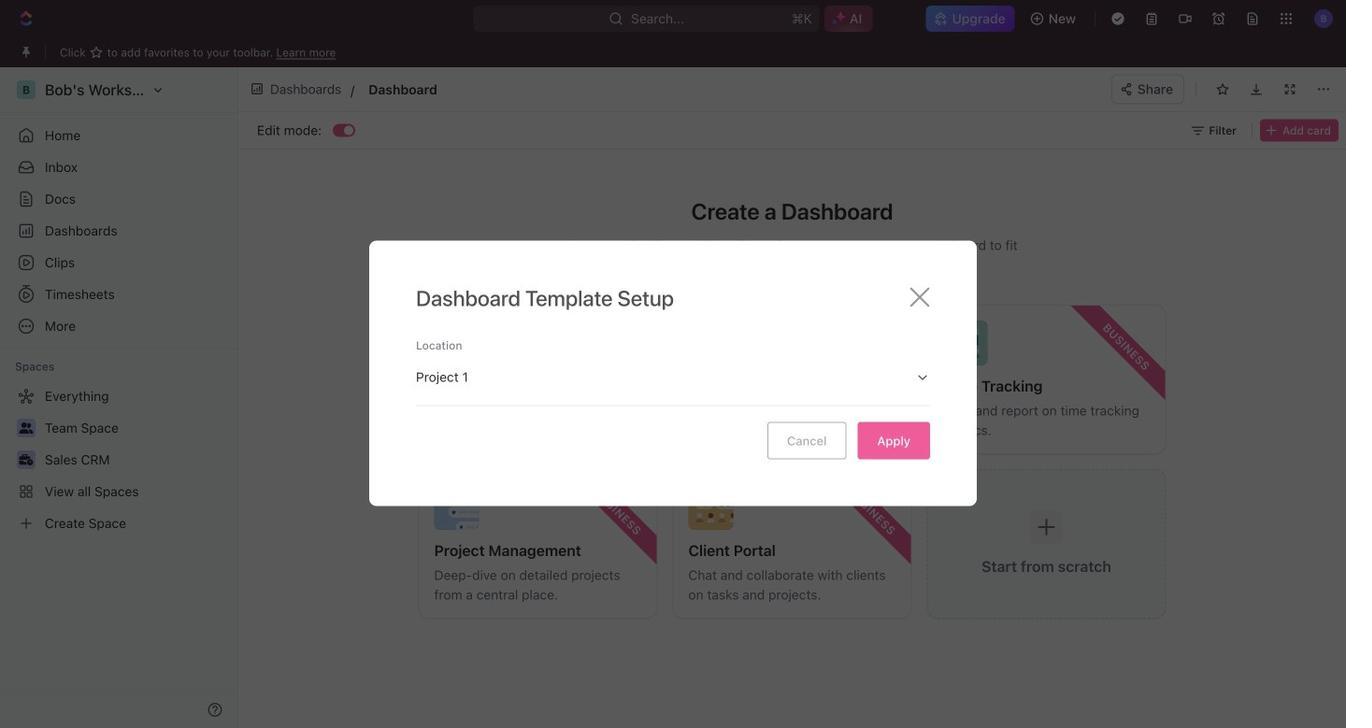 Task type: describe. For each thing, give the bounding box(es) containing it.
sidebar navigation
[[0, 67, 238, 728]]

time tracking image
[[943, 321, 988, 366]]

project management image
[[434, 485, 479, 530]]

tree inside sidebar 'navigation'
[[7, 381, 230, 538]]

client portal image
[[689, 485, 733, 530]]



Task type: locate. For each thing, give the bounding box(es) containing it.
None text field
[[369, 78, 664, 101]]

tree
[[7, 381, 230, 538]]

dialog
[[369, 241, 977, 506]]

simple dashboard image
[[434, 321, 479, 366]]



Task type: vqa. For each thing, say whether or not it's contained in the screenshot.
the bottom "user group" icon
no



